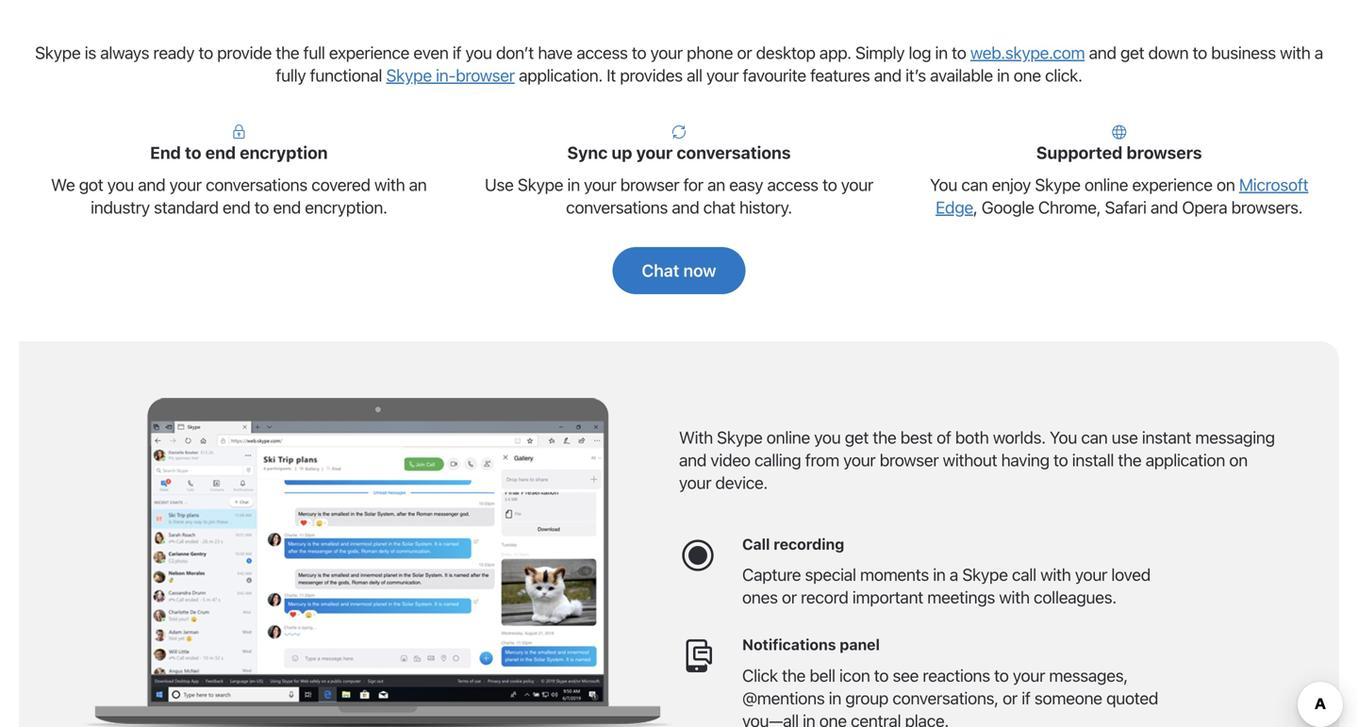 Task type: vqa. For each thing, say whether or not it's contained in the screenshot.
the Your chats are about to get much better, Skype's new and improved messaging is here!
no



Task type: locate. For each thing, give the bounding box(es) containing it.
with right business
[[1280, 42, 1311, 63]]

1 horizontal spatial you
[[1050, 427, 1077, 448]]

chat now link
[[613, 247, 746, 294]]

you up edge
[[930, 175, 958, 195]]

if left someone
[[1022, 688, 1031, 708]]

the up the '@mentions'
[[782, 666, 806, 686]]

1 horizontal spatial or
[[782, 587, 797, 608]]

your inside click the bell icon to see reactions to your messages, @mentions in group conversations, or if someone quoted you—all in one central place.
[[1013, 666, 1045, 686]]

0 horizontal spatial get
[[845, 427, 869, 448]]

1 vertical spatial a
[[950, 565, 959, 585]]

skype up "chrome," on the right
[[1035, 175, 1081, 195]]

skype is always ready to provide the full experience even if you don't have access to your phone or desktop app. simply log in to web.skype.com
[[35, 42, 1085, 63]]

, google
[[974, 197, 1034, 217]]

got
[[79, 175, 103, 195]]

supported
[[1037, 142, 1123, 163]]

conversations down up
[[566, 197, 668, 217]]

if up skype in-browser link
[[453, 42, 462, 63]]

to right the end
[[185, 142, 201, 163]]

messaging
[[1196, 427, 1275, 448]]

get
[[1121, 42, 1145, 63], [845, 427, 869, 448]]

to down encryption
[[254, 197, 269, 217]]

have
[[538, 42, 573, 63]]

0 vertical spatial if
[[453, 42, 462, 63]]

1 horizontal spatial you
[[466, 42, 492, 63]]


[[679, 637, 717, 675]]

all
[[687, 65, 703, 85]]

1 horizontal spatial one
[[1014, 65, 1041, 85]]

online
[[1085, 175, 1129, 195], [767, 427, 810, 448]]

1 horizontal spatial can
[[1081, 427, 1108, 448]]

your
[[651, 42, 683, 63], [707, 65, 739, 85], [636, 142, 673, 163], [169, 175, 202, 195], [584, 175, 616, 195], [841, 175, 874, 195], [844, 450, 876, 470], [679, 473, 712, 493], [1075, 565, 1108, 585], [1013, 666, 1045, 686]]

1 horizontal spatial a
[[1315, 42, 1323, 63]]

2 horizontal spatial browser
[[880, 450, 939, 470]]

0 horizontal spatial you
[[107, 175, 134, 195]]

end
[[205, 142, 236, 163], [223, 197, 250, 217], [273, 197, 301, 217]]

1 vertical spatial conversations
[[206, 175, 308, 195]]

skype web on edge image
[[75, 398, 679, 727]]

with right covered in the top left of the page
[[374, 175, 405, 195]]

1 horizontal spatial if
[[1022, 688, 1031, 708]]

1 vertical spatial you
[[1050, 427, 1077, 448]]

 supported browsers
[[1037, 125, 1202, 163]]

get inside with skype online you get the best of both worlds. you can use instant messaging and video calling from your browser without having to install the application on your device.
[[845, 427, 869, 448]]

browser down 'best'
[[880, 450, 939, 470]]

0 horizontal spatial a
[[950, 565, 959, 585]]

1 horizontal spatial online
[[1085, 175, 1129, 195]]

panel
[[840, 636, 880, 654]]

provide
[[217, 42, 272, 63]]

skype in-browser application. it provides all your favourite features and it's available in one click.
[[386, 65, 1083, 85]]

get left down
[[1121, 42, 1145, 63]]

you up skype in-browser link
[[466, 42, 492, 63]]

1 vertical spatial on
[[1230, 450, 1248, 470]]

capture special moments in a skype call with your loved ones or record important meetings with colleagues.
[[742, 565, 1151, 608]]

access up the history. at top right
[[767, 175, 819, 195]]

one down 'web.skype.com'
[[1014, 65, 1041, 85]]

to right ready
[[199, 42, 213, 63]]

chat
[[642, 260, 680, 281]]

0 horizontal spatial if
[[453, 42, 462, 63]]

0 horizontal spatial access
[[577, 42, 628, 63]]

0 vertical spatial a
[[1315, 42, 1323, 63]]

encryption
[[240, 142, 328, 163]]

messages,
[[1049, 666, 1128, 686]]

to up available
[[952, 42, 967, 63]]

conversations up easy
[[677, 142, 791, 163]]

skype inside use skype in your browser for an easy access to your conversations and chat history.
[[518, 175, 563, 195]]

to inside use skype in your browser for an easy access to your conversations and chat history.
[[823, 175, 837, 195]]

your inside the capture special moments in a skype call with your loved ones or record important meetings with colleagues.
[[1075, 565, 1108, 585]]

and down the end
[[138, 175, 165, 195]]

skype
[[35, 42, 81, 63], [386, 65, 432, 85], [518, 175, 563, 195], [1035, 175, 1081, 195], [717, 427, 763, 448], [963, 565, 1008, 585]]

0 vertical spatial conversations
[[677, 142, 791, 163]]

@mentions
[[742, 688, 825, 708]]

0 vertical spatial get
[[1121, 42, 1145, 63]]

1 vertical spatial get
[[845, 427, 869, 448]]

1 vertical spatial browser
[[620, 175, 680, 195]]

special
[[805, 565, 856, 585]]

1 horizontal spatial conversations
[[566, 197, 668, 217]]

to
[[199, 42, 213, 63], [632, 42, 647, 63], [952, 42, 967, 63], [1193, 42, 1208, 63], [185, 142, 201, 163], [823, 175, 837, 195], [254, 197, 269, 217], [1054, 450, 1068, 470], [874, 666, 889, 686], [994, 666, 1009, 686]]

phone
[[687, 42, 733, 63]]

1 horizontal spatial an
[[708, 175, 725, 195]]

notifications panel
[[742, 636, 880, 654]]


[[679, 537, 717, 574]]

0 horizontal spatial conversations
[[206, 175, 308, 195]]

skype down even
[[386, 65, 432, 85]]

experience up functional
[[329, 42, 410, 63]]

use
[[1112, 427, 1138, 448]]

access
[[577, 42, 628, 63], [767, 175, 819, 195]]

1 horizontal spatial get
[[1121, 42, 1145, 63]]

chat
[[704, 197, 736, 217]]

and inside use skype in your browser for an easy access to your conversations and chat history.
[[672, 197, 699, 217]]

in inside use skype in your browser for an easy access to your conversations and chat history.
[[567, 175, 580, 195]]

1 vertical spatial you
[[107, 175, 134, 195]]

or down capture at bottom
[[782, 587, 797, 608]]

and right 'safari'
[[1151, 197, 1178, 217]]

0 vertical spatial experience
[[329, 42, 410, 63]]

on up opera
[[1217, 175, 1235, 195]]

end inside  end to end encryption
[[205, 142, 236, 163]]

1 vertical spatial can
[[1081, 427, 1108, 448]]

conversations down encryption
[[206, 175, 308, 195]]

can up install
[[1081, 427, 1108, 448]]

use skype in your browser for an easy access to your conversations and chat history.
[[485, 175, 874, 217]]

on
[[1217, 175, 1235, 195], [1230, 450, 1248, 470]]

call
[[1012, 565, 1037, 585]]

in up meetings on the right bottom of page
[[933, 565, 946, 585]]

always
[[100, 42, 149, 63]]

2 vertical spatial conversations
[[566, 197, 668, 217]]

0 horizontal spatial or
[[737, 42, 752, 63]]

get left 'best'
[[845, 427, 869, 448]]

having
[[1001, 450, 1050, 470]]

0 vertical spatial browser
[[456, 65, 515, 85]]

a up meetings on the right bottom of page
[[950, 565, 959, 585]]

and left down
[[1089, 42, 1117, 63]]

2 horizontal spatial you
[[814, 427, 841, 448]]

edge
[[936, 197, 974, 217]]

access inside use skype in your browser for an easy access to your conversations and chat history.
[[767, 175, 819, 195]]

skype left is
[[35, 42, 81, 63]]

you inside with skype online you get the best of both worlds. you can use instant messaging and video calling from your browser without having to install the application on your device.
[[1050, 427, 1077, 448]]

covered
[[312, 175, 370, 195]]

you
[[930, 175, 958, 195], [1050, 427, 1077, 448]]

access up the it
[[577, 42, 628, 63]]

on down messaging
[[1230, 450, 1248, 470]]

and down simply
[[874, 65, 902, 85]]

skype inside the capture special moments in a skype call with your loved ones or record important meetings with colleagues.
[[963, 565, 1008, 585]]

an up 'chat' at top
[[708, 175, 725, 195]]

history.
[[740, 197, 792, 217]]

1 horizontal spatial experience
[[1133, 175, 1213, 195]]

a
[[1315, 42, 1323, 63], [950, 565, 959, 585]]

one
[[1014, 65, 1041, 85], [820, 711, 847, 727]]

and down the for
[[672, 197, 699, 217]]

moments
[[860, 565, 929, 585]]

2 vertical spatial or
[[1003, 688, 1018, 708]]

down
[[1149, 42, 1189, 63]]

skype up meetings on the right bottom of page
[[963, 565, 1008, 585]]

fully
[[276, 65, 306, 85]]

with
[[679, 427, 713, 448]]

1 vertical spatial access
[[767, 175, 819, 195]]

a right business
[[1315, 42, 1323, 63]]

sync
[[567, 142, 608, 163]]

1 horizontal spatial browser
[[620, 175, 680, 195]]

business
[[1212, 42, 1276, 63]]

your inside  sync up your conversations
[[636, 142, 673, 163]]

1 vertical spatial or
[[782, 587, 797, 608]]

0 horizontal spatial an
[[409, 175, 427, 195]]

and
[[1089, 42, 1117, 63], [874, 65, 902, 85], [138, 175, 165, 195], [672, 197, 699, 217], [1151, 197, 1178, 217], [679, 450, 707, 470]]

or
[[737, 42, 752, 63], [782, 587, 797, 608], [1003, 688, 1018, 708]]

you can enjoy skype online experience on
[[930, 175, 1239, 195]]

skype inside with skype online you get the best of both worlds. you can use instant messaging and video calling from your browser without having to install the application on your device.
[[717, 427, 763, 448]]

can
[[962, 175, 988, 195], [1081, 427, 1108, 448]]

or up "skype in-browser application. it provides all your favourite features and it's available in one click."
[[737, 42, 752, 63]]

browser down don't
[[456, 65, 515, 85]]

to inside we got you and your conversations covered with an industry standard end to end encryption.
[[254, 197, 269, 217]]

you up industry
[[107, 175, 134, 195]]

full
[[303, 42, 325, 63]]

to right easy
[[823, 175, 837, 195]]

1 an from the left
[[409, 175, 427, 195]]

in down sync
[[567, 175, 580, 195]]

you up install
[[1050, 427, 1077, 448]]

1 vertical spatial online
[[767, 427, 810, 448]]

can up edge
[[962, 175, 988, 195]]

0 vertical spatial or
[[737, 42, 752, 63]]

2 vertical spatial you
[[814, 427, 841, 448]]

for
[[684, 175, 704, 195]]

experience down browsers
[[1133, 175, 1213, 195]]

browser down up
[[620, 175, 680, 195]]

2 an from the left
[[708, 175, 725, 195]]

to right down
[[1193, 42, 1208, 63]]


[[672, 125, 687, 140]]

in
[[935, 42, 948, 63], [997, 65, 1010, 85], [567, 175, 580, 195], [933, 565, 946, 585], [829, 688, 842, 708], [803, 711, 816, 727]]

0 horizontal spatial online
[[767, 427, 810, 448]]

record
[[801, 587, 849, 608]]

2 horizontal spatial or
[[1003, 688, 1018, 708]]

1 vertical spatial one
[[820, 711, 847, 727]]

an right covered in the top left of the page
[[409, 175, 427, 195]]

0 horizontal spatial one
[[820, 711, 847, 727]]

an inside we got you and your conversations covered with an industry standard end to end encryption.
[[409, 175, 427, 195]]

it
[[607, 65, 616, 85]]

end down encryption
[[273, 197, 301, 217]]

skype up video at the right bottom
[[717, 427, 763, 448]]

0 horizontal spatial you
[[930, 175, 958, 195]]

online up calling
[[767, 427, 810, 448]]

bell
[[810, 666, 836, 686]]

to inside and get down to business with a fully functional
[[1193, 42, 1208, 63]]

from
[[805, 450, 840, 470]]

you
[[466, 42, 492, 63], [107, 175, 134, 195], [814, 427, 841, 448]]

online up 'safari'
[[1085, 175, 1129, 195]]

skype right use
[[518, 175, 563, 195]]

end down 
[[205, 142, 236, 163]]

2 vertical spatial browser
[[880, 450, 939, 470]]

you up from
[[814, 427, 841, 448]]

0 vertical spatial can
[[962, 175, 988, 195]]

to left install
[[1054, 450, 1068, 470]]

with inside we got you and your conversations covered with an industry standard end to end encryption.
[[374, 175, 405, 195]]

features
[[810, 65, 870, 85]]

1 vertical spatial experience
[[1133, 175, 1213, 195]]

1 vertical spatial if
[[1022, 688, 1031, 708]]

and down with
[[679, 450, 707, 470]]

2 horizontal spatial conversations
[[677, 142, 791, 163]]

simply
[[856, 42, 905, 63]]

0 horizontal spatial experience
[[329, 42, 410, 63]]

worlds.
[[993, 427, 1046, 448]]

experience
[[329, 42, 410, 63], [1133, 175, 1213, 195]]

meetings
[[928, 587, 995, 608]]

1 horizontal spatial access
[[767, 175, 819, 195]]

or left someone
[[1003, 688, 1018, 708]]

one down group
[[820, 711, 847, 727]]

to up provides
[[632, 42, 647, 63]]



Task type: describe. For each thing, give the bounding box(es) containing it.
web.skype.com
[[971, 42, 1085, 63]]

0 horizontal spatial browser
[[456, 65, 515, 85]]

don't
[[496, 42, 534, 63]]

and get down to business with a fully functional
[[276, 42, 1323, 85]]

both
[[956, 427, 989, 448]]

 sync up your conversations
[[567, 125, 791, 163]]

you inside we got you and your conversations covered with an industry standard end to end encryption.
[[107, 175, 134, 195]]

or inside click the bell icon to see reactions to your messages, @mentions in group conversations, or if someone quoted you—all in one central place.
[[1003, 688, 1018, 708]]

device.
[[716, 473, 768, 493]]

see
[[893, 666, 919, 686]]

and inside we got you and your conversations covered with an industry standard end to end encryption.
[[138, 175, 165, 195]]

standard
[[154, 197, 219, 217]]

enjoy
[[992, 175, 1031, 195]]

central
[[851, 711, 901, 727]]

 end to end encryption
[[150, 125, 328, 163]]

now
[[684, 260, 717, 281]]

with down call
[[999, 587, 1030, 608]]

0 vertical spatial online
[[1085, 175, 1129, 195]]

icon
[[840, 666, 870, 686]]

app.
[[820, 42, 852, 63]]

easy
[[729, 175, 763, 195]]

install
[[1072, 450, 1114, 470]]

best
[[901, 427, 933, 448]]

we got you and your conversations covered with an industry standard end to end encryption.
[[51, 175, 427, 217]]

up
[[612, 142, 632, 163]]

0 vertical spatial on
[[1217, 175, 1235, 195]]

one inside click the bell icon to see reactions to your messages, @mentions in group conversations, or if someone quoted you—all in one central place.
[[820, 711, 847, 727]]

the left 'best'
[[873, 427, 897, 448]]

desktop
[[756, 42, 816, 63]]

reactions
[[923, 666, 990, 686]]

or inside the capture special moments in a skype call with your loved ones or record important meetings with colleagues.
[[782, 587, 797, 608]]

browser inside use skype in your browser for an easy access to your conversations and chat history.
[[620, 175, 680, 195]]

online inside with skype online you get the best of both worlds. you can use instant messaging and video calling from your browser without having to install the application on your device.
[[767, 427, 810, 448]]

0 vertical spatial access
[[577, 42, 628, 63]]

a inside the capture special moments in a skype call with your loved ones or record important meetings with colleagues.
[[950, 565, 959, 585]]

log
[[909, 42, 931, 63]]

end
[[150, 142, 181, 163]]

application
[[1146, 450, 1226, 470]]

opera
[[1182, 197, 1228, 217]]

favourite
[[743, 65, 806, 85]]

a inside and get down to business with a fully functional
[[1315, 42, 1323, 63]]

provides
[[620, 65, 683, 85]]

an inside use skype in your browser for an easy access to your conversations and chat history.
[[708, 175, 725, 195]]

in down 'web.skype.com'
[[997, 65, 1010, 85]]

, google chrome, safari and opera browsers.
[[974, 197, 1303, 217]]

the down use
[[1118, 450, 1142, 470]]

to left the see
[[874, 666, 889, 686]]

microsoft edge
[[936, 175, 1309, 217]]

chat now
[[642, 260, 717, 281]]

on inside with skype online you get the best of both worlds. you can use instant messaging and video calling from your browser without having to install the application on your device.
[[1230, 450, 1248, 470]]

click the bell icon to see reactions to your messages, @mentions in group conversations, or if someone quoted you—all in one central place.
[[742, 666, 1159, 727]]

can inside with skype online you get the best of both worlds. you can use instant messaging and video calling from your browser without having to install the application on your device.
[[1081, 427, 1108, 448]]

you inside with skype online you get the best of both worlds. you can use instant messaging and video calling from your browser without having to install the application on your device.
[[814, 427, 841, 448]]

the up fully in the left of the page
[[276, 42, 299, 63]]


[[1112, 125, 1127, 140]]

in down the '@mentions'
[[803, 711, 816, 727]]

ready
[[153, 42, 195, 63]]

0 vertical spatial one
[[1014, 65, 1041, 85]]

video
[[711, 450, 751, 470]]

is
[[85, 42, 96, 63]]

without
[[943, 450, 997, 470]]

someone
[[1035, 688, 1103, 708]]

and inside with skype online you get the best of both worlds. you can use instant messaging and video calling from your browser without having to install the application on your device.
[[679, 450, 707, 470]]

web.skype.com link
[[971, 42, 1085, 63]]

with skype online you get the best of both worlds. you can use instant messaging and video calling from your browser without having to install the application on your device.
[[679, 427, 1275, 493]]

click.
[[1045, 65, 1083, 85]]

available
[[930, 65, 993, 85]]

get inside and get down to business with a fully functional
[[1121, 42, 1145, 63]]

conversations inside we got you and your conversations covered with an industry standard end to end encryption.
[[206, 175, 308, 195]]

you—all
[[742, 711, 799, 727]]

the inside click the bell icon to see reactions to your messages, @mentions in group conversations, or if someone quoted you—all in one central place.
[[782, 666, 806, 686]]

microsoft edge link
[[936, 175, 1309, 217]]

in right log
[[935, 42, 948, 63]]

place.
[[905, 711, 949, 727]]

we
[[51, 175, 75, 195]]

skype in-browser link
[[386, 65, 515, 85]]

group
[[846, 688, 889, 708]]

conversations inside use skype in your browser for an easy access to your conversations and chat history.
[[566, 197, 668, 217]]

call recording
[[742, 535, 845, 553]]

in inside the capture special moments in a skype call with your loved ones or record important meetings with colleagues.
[[933, 565, 946, 585]]

chrome,
[[1038, 197, 1101, 217]]

0 vertical spatial you
[[930, 175, 958, 195]]

browser inside with skype online you get the best of both worlds. you can use instant messaging and video calling from your browser without having to install the application on your device.
[[880, 450, 939, 470]]

0 vertical spatial you
[[466, 42, 492, 63]]

in-
[[436, 65, 456, 85]]

it's
[[906, 65, 926, 85]]

application.
[[519, 65, 603, 85]]

colleagues.
[[1034, 587, 1117, 608]]

conversations,
[[893, 688, 999, 708]]

microsoft
[[1239, 175, 1309, 195]]

with up colleagues.
[[1041, 565, 1071, 585]]

to inside  end to end encryption
[[185, 142, 201, 163]]

ones
[[742, 587, 778, 608]]

browsers.
[[1232, 197, 1303, 217]]

if inside click the bell icon to see reactions to your messages, @mentions in group conversations, or if someone quoted you—all in one central place.
[[1022, 688, 1031, 708]]

in down bell
[[829, 688, 842, 708]]

calling
[[755, 450, 801, 470]]

functional
[[310, 65, 382, 85]]

to inside with skype online you get the best of both worlds. you can use instant messaging and video calling from your browser without having to install the application on your device.
[[1054, 450, 1068, 470]]


[[231, 125, 247, 140]]

industry
[[91, 197, 150, 217]]

capture
[[742, 565, 801, 585]]

with inside and get down to business with a fully functional
[[1280, 42, 1311, 63]]

end right standard
[[223, 197, 250, 217]]

loved
[[1112, 565, 1151, 585]]

0 horizontal spatial can
[[962, 175, 988, 195]]

use
[[485, 175, 514, 195]]

and inside and get down to business with a fully functional
[[1089, 42, 1117, 63]]

safari
[[1105, 197, 1147, 217]]

browsers
[[1127, 142, 1202, 163]]

click
[[742, 666, 778, 686]]

of
[[937, 427, 952, 448]]

your inside we got you and your conversations covered with an industry standard end to end encryption.
[[169, 175, 202, 195]]

to right reactions
[[994, 666, 1009, 686]]

encryption.
[[305, 197, 387, 217]]

quoted
[[1107, 688, 1159, 708]]

conversations inside  sync up your conversations
[[677, 142, 791, 163]]



